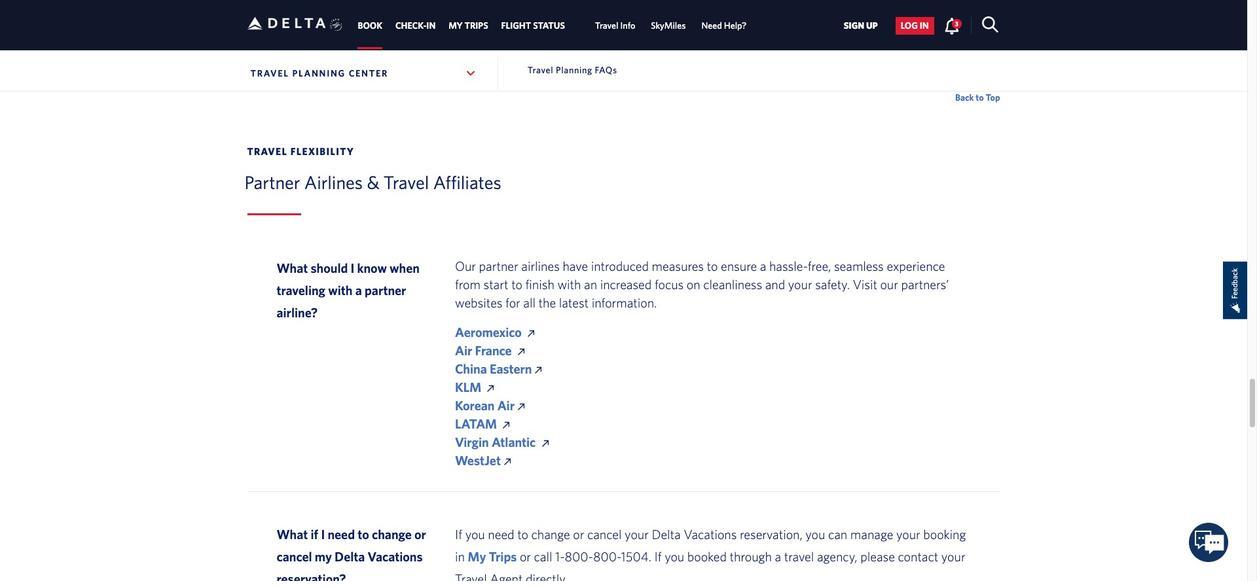 Task type: vqa. For each thing, say whether or not it's contained in the screenshot.
plane icon at left bottom
no



Task type: locate. For each thing, give the bounding box(es) containing it.
this link opens another site in a new window that may not follow the same accessibility policies as delta air lines. image for korean air
[[518, 404, 528, 411]]

a right ensure
[[760, 259, 767, 274]]

traveling
[[277, 283, 326, 298]]

and left info
[[596, 20, 616, 35]]

i left know
[[351, 261, 355, 276]]

800-
[[565, 550, 594, 565], [594, 550, 621, 565]]

requirements
[[518, 20, 593, 35]]

air up china
[[455, 344, 473, 359]]

can
[[829, 528, 848, 543]]

your up 1504.
[[625, 528, 649, 543]]

a left 'travel'
[[775, 550, 782, 565]]

france
[[475, 344, 512, 359]]

0 vertical spatial cancel
[[588, 528, 622, 543]]

0 vertical spatial i
[[351, 261, 355, 276]]

check-in
[[396, 21, 436, 31]]

to inside if you need to change or cancel your delta vacations reservation, you can manage your booking in
[[518, 528, 529, 543]]

change inside if you need to change or cancel your delta vacations reservation, you can manage your booking in
[[532, 528, 570, 543]]

this link opens another site in a new window that may not follow the same accessibility policies as delta air lines. image inside virgin atlantic link
[[542, 440, 552, 448]]

with down should
[[328, 283, 353, 298]]

2 vertical spatial this link opens another site in a new window that may not follow the same accessibility policies as delta air lines. image
[[488, 385, 497, 393]]

this link opens another site in a new window that may not follow the same accessibility policies as delta air lines. image inside china eastern link
[[535, 367, 545, 374]]

back to top
[[956, 92, 1001, 103]]

agent
[[490, 572, 523, 582]]

1 what from the top
[[277, 261, 308, 276]]

my
[[315, 550, 332, 565]]

3
[[955, 20, 959, 27]]

this link opens another site in a new window that may not follow the same accessibility policies as delta air lines. image
[[535, 367, 545, 374], [518, 404, 528, 411], [503, 422, 513, 429], [542, 440, 552, 448], [504, 459, 514, 466]]

0 horizontal spatial vacations
[[368, 550, 423, 565]]

0 horizontal spatial air
[[455, 344, 473, 359]]

0 vertical spatial in
[[920, 21, 929, 31]]

1 vertical spatial delta
[[335, 550, 365, 565]]

delta up or call 1-800-800-1504. if you booked through a travel agency, please contact your travel agent directly.
[[652, 528, 681, 543]]

this link opens another site in a new window that may not follow the same accessibility policies as delta air lines. image for air france
[[518, 349, 528, 356]]

this link opens another site in a new window that may not follow the same accessibility policies as delta air lines. image inside latam link
[[503, 422, 513, 429]]

you left the can
[[806, 528, 826, 543]]

eastern
[[490, 362, 532, 377]]

1 horizontal spatial need
[[488, 528, 515, 543]]

2 horizontal spatial or
[[573, 528, 585, 543]]

this link opens another site in a new window that may not follow the same accessibility policies as delta air lines. image up the atlantic
[[518, 404, 528, 411]]

your
[[789, 277, 813, 292], [625, 528, 649, 543], [897, 528, 921, 543], [942, 550, 966, 565]]

2 horizontal spatial a
[[775, 550, 782, 565]]

flight status
[[502, 21, 565, 31]]

what left if
[[277, 528, 308, 543]]

partner up start
[[479, 259, 519, 274]]

2 change from the left
[[532, 528, 570, 543]]

this link opens another site in a new window that may not follow the same accessibility policies as delta air lines. image right eastern
[[535, 367, 545, 374]]

1 vertical spatial air
[[498, 399, 515, 414]]

or call 1-800-800-1504. if you booked through a travel agency, please contact your travel agent directly.
[[455, 550, 966, 582]]

if
[[455, 528, 463, 543], [655, 550, 662, 565]]

travel
[[595, 21, 619, 31], [528, 65, 554, 75], [251, 68, 289, 79], [247, 146, 288, 157], [384, 172, 429, 194], [455, 572, 487, 582]]

this link opens another site in a new window that may not follow the same accessibility policies as delta air lines. image down all
[[528, 330, 538, 338]]

tab list
[[351, 0, 755, 49]]

what
[[277, 261, 308, 276], [277, 528, 308, 543]]

this link opens another site in a new window that may not follow the same accessibility policies as delta air lines. image inside korean air link
[[518, 404, 528, 411]]

virgin atlantic
[[455, 435, 539, 450]]

book
[[358, 21, 383, 31]]

1 horizontal spatial delta
[[652, 528, 681, 543]]

800- right 1-
[[594, 550, 621, 565]]

with up latest
[[558, 277, 581, 292]]

i inside what if i need to change or cancel my delta
[[321, 528, 325, 543]]

your down 'booking'
[[942, 550, 966, 565]]

i
[[351, 261, 355, 276], [321, 528, 325, 543]]

china eastern
[[455, 362, 532, 377]]

what up traveling
[[277, 261, 308, 276]]

korean air
[[455, 399, 515, 414]]

travel for travel flexibility
[[247, 146, 288, 157]]

if inside or call 1-800-800-1504. if you booked through a travel agency, please contact your travel agent directly.
[[655, 550, 662, 565]]

planning inside dropdown button
[[293, 68, 346, 79]]

1 horizontal spatial if
[[655, 550, 662, 565]]

travel inside or call 1-800-800-1504. if you booked through a travel agency, please contact your travel agent directly.
[[455, 572, 487, 582]]

skyteam image
[[330, 4, 343, 45]]

my trips link
[[449, 14, 488, 38]]

1504.
[[621, 550, 652, 565]]

1 vertical spatial vacations
[[368, 550, 423, 565]]

0 vertical spatial what
[[277, 261, 308, 276]]

skymiles
[[651, 21, 686, 31]]

partner inside partner airline?
[[365, 283, 406, 298]]

planning for faqs
[[556, 65, 593, 75]]

contact
[[898, 550, 939, 565]]

0 horizontal spatial delta
[[335, 550, 365, 565]]

0 vertical spatial delta
[[652, 528, 681, 543]]

partner
[[245, 172, 300, 194]]

partner down know
[[365, 283, 406, 298]]

in inside button
[[920, 21, 929, 31]]

your down hassle-
[[789, 277, 813, 292]]

this link opens another site in a new window that may not follow the same accessibility policies as delta air lines. image up eastern
[[518, 349, 528, 356]]

800- right call
[[565, 550, 594, 565]]

need up "trips" at the bottom left
[[488, 528, 515, 543]]

status
[[533, 21, 565, 31]]

2 horizontal spatial this link opens another site in a new window that may not follow the same accessibility policies as delta air lines. image
[[528, 330, 538, 338]]

0 horizontal spatial or
[[415, 528, 426, 543]]

in
[[920, 21, 929, 31], [455, 550, 465, 565]]

focus
[[655, 277, 684, 292]]

message us image
[[1190, 524, 1229, 563]]

air
[[455, 344, 473, 359], [498, 399, 515, 414]]

0 vertical spatial this link opens another site in a new window that may not follow the same accessibility policies as delta air lines. image
[[528, 330, 538, 338]]

what should i know when traveling with a
[[277, 261, 420, 298]]

delta air lines image
[[247, 3, 326, 44]]

1 horizontal spatial air
[[498, 399, 515, 414]]

all
[[524, 296, 536, 311]]

0 horizontal spatial need
[[328, 528, 355, 543]]

airlines
[[522, 259, 560, 274]]

2 what from the top
[[277, 528, 308, 543]]

0 vertical spatial a
[[760, 259, 767, 274]]

this link opens another site in a new window that may not follow the same accessibility policies as delta air lines. image inside the air france link
[[518, 349, 528, 356]]

this link opens another site in a new window that may not follow the same accessibility policies as delta air lines. image inside westjet 'link'
[[504, 459, 514, 466]]

2 vertical spatial a
[[775, 550, 782, 565]]

if inside if you need to change or cancel your delta vacations reservation, you can manage your booking in
[[455, 528, 463, 543]]

1 horizontal spatial change
[[532, 528, 570, 543]]

0 horizontal spatial this link opens another site in a new window that may not follow the same accessibility policies as delta air lines. image
[[488, 385, 497, 393]]

1 change from the left
[[372, 528, 412, 543]]

this link opens another site in a new window that may not follow the same accessibility policies as delta air lines. image right the atlantic
[[542, 440, 552, 448]]

1 horizontal spatial you
[[665, 550, 685, 565]]

0 horizontal spatial i
[[321, 528, 325, 543]]

need right if
[[328, 528, 355, 543]]

travel down delta air lines image
[[251, 68, 289, 79]]

cancel up reservation?
[[277, 550, 312, 565]]

vacations inside if you need to change or cancel your delta vacations reservation, you can manage your booking in
[[684, 528, 737, 543]]

your inside or call 1-800-800-1504. if you booked through a travel agency, please contact your travel agent directly.
[[942, 550, 966, 565]]

1 horizontal spatial and
[[766, 277, 786, 292]]

1 horizontal spatial this link opens another site in a new window that may not follow the same accessibility policies as delta air lines. image
[[518, 349, 528, 356]]

change up vacations reservation?
[[372, 528, 412, 543]]

change inside what if i need to change or cancel my delta
[[372, 528, 412, 543]]

a inside or call 1-800-800-1504. if you booked through a travel agency, please contact your travel agent directly.
[[775, 550, 782, 565]]

1 horizontal spatial or
[[520, 550, 531, 565]]

partner inside "our partner airlines have introduced measures to ensure a hassle-free, seamless experience from start to finish with an increased focus on cleanliness and your safety. visit our partners' websites for all the latest information."
[[479, 259, 519, 274]]

planning left faqs
[[556, 65, 593, 75]]

1 vertical spatial a
[[355, 283, 362, 298]]

free,
[[808, 259, 832, 274]]

to
[[976, 92, 984, 103], [707, 259, 718, 274], [512, 277, 523, 292], [358, 528, 369, 543], [518, 528, 529, 543]]

0 horizontal spatial if
[[455, 528, 463, 543]]

1 vertical spatial partner
[[365, 283, 406, 298]]

0 horizontal spatial you
[[466, 528, 485, 543]]

0 horizontal spatial with
[[328, 283, 353, 298]]

delta inside what if i need to change or cancel my delta
[[335, 550, 365, 565]]

what inside what if i need to change or cancel my delta
[[277, 528, 308, 543]]

travel inside dropdown button
[[251, 68, 289, 79]]

full
[[498, 20, 515, 35]]

0 horizontal spatial planning
[[293, 68, 346, 79]]

1 vertical spatial if
[[655, 550, 662, 565]]

or inside what if i need to change or cancel my delta
[[415, 528, 426, 543]]

1 need from the left
[[328, 528, 355, 543]]

faqs
[[595, 65, 618, 75]]

when
[[390, 261, 420, 276]]

delta right my
[[335, 550, 365, 565]]

you
[[466, 528, 485, 543], [806, 528, 826, 543], [665, 550, 685, 565]]

need inside if you need to change or cancel your delta vacations reservation, you can manage your booking in
[[488, 528, 515, 543]]

the
[[539, 296, 556, 311]]

2 need from the left
[[488, 528, 515, 543]]

1 vertical spatial this link opens another site in a new window that may not follow the same accessibility policies as delta air lines. image
[[518, 349, 528, 356]]

a
[[760, 259, 767, 274], [355, 283, 362, 298], [775, 550, 782, 565]]

measures
[[652, 259, 704, 274]]

planning
[[556, 65, 593, 75], [293, 68, 346, 79]]

i inside what should i know when traveling with a
[[351, 261, 355, 276]]

cleanliness
[[704, 277, 763, 292]]

partner airline?
[[277, 283, 406, 321]]

0 vertical spatial if
[[455, 528, 463, 543]]

2 horizontal spatial you
[[806, 528, 826, 543]]

travel down my
[[455, 572, 487, 582]]

1 horizontal spatial cancel
[[588, 528, 622, 543]]

air up latam link
[[498, 399, 515, 414]]

this link opens another site in a new window that may not follow the same accessibility policies as delta air lines. image inside the aeromexico link
[[528, 330, 538, 338]]

in right "log"
[[920, 21, 929, 31]]

air france link
[[455, 344, 528, 359]]

websites
[[455, 296, 503, 311]]

an
[[584, 277, 597, 292]]

our partner airlines have introduced measures to ensure a hassle-free, seamless experience from start to finish with an increased focus on cleanliness and your safety. visit our partners' websites for all the latest information.
[[455, 259, 949, 311]]

need
[[702, 21, 722, 31]]

a down know
[[355, 283, 362, 298]]

1 horizontal spatial i
[[351, 261, 355, 276]]

1 vertical spatial and
[[766, 277, 786, 292]]

1 horizontal spatial a
[[760, 259, 767, 274]]

this link opens another site in a new window that may not follow the same accessibility policies as delta air lines. image down the atlantic
[[504, 459, 514, 466]]

ensure
[[721, 259, 757, 274]]

our
[[455, 259, 476, 274]]

cancel up 1504.
[[588, 528, 622, 543]]

in left my
[[455, 550, 465, 565]]

check-
[[396, 21, 427, 31]]

1 horizontal spatial planning
[[556, 65, 593, 75]]

0 horizontal spatial in
[[455, 550, 465, 565]]

what inside what should i know when traveling with a
[[277, 261, 308, 276]]

agency,
[[817, 550, 858, 565]]

vacations
[[684, 528, 737, 543], [368, 550, 423, 565]]

airline?
[[277, 306, 318, 321]]

atlantic
[[492, 435, 536, 450]]

change
[[372, 528, 412, 543], [532, 528, 570, 543]]

0 horizontal spatial a
[[355, 283, 362, 298]]

1 horizontal spatial vacations
[[684, 528, 737, 543]]

1 horizontal spatial partner
[[479, 259, 519, 274]]

for
[[506, 296, 521, 311]]

reservation,
[[740, 528, 803, 543]]

and down hassle-
[[766, 277, 786, 292]]

this link opens another site in a new window that may not follow the same accessibility policies as delta air lines. image up virgin atlantic link
[[503, 422, 513, 429]]

this link opens another site in a new window that may not follow the same accessibility policies as delta air lines. image
[[528, 330, 538, 338], [518, 349, 528, 356], [488, 385, 497, 393]]

my
[[449, 21, 463, 31]]

0 vertical spatial air
[[455, 344, 473, 359]]

0 vertical spatial vacations
[[684, 528, 737, 543]]

0 horizontal spatial change
[[372, 528, 412, 543]]

travel down requirements
[[528, 65, 554, 75]]

0 horizontal spatial cancel
[[277, 550, 312, 565]]

travel left info
[[595, 21, 619, 31]]

or inside if you need to change or cancel your delta vacations reservation, you can manage your booking in
[[573, 528, 585, 543]]

check-in link
[[396, 14, 436, 38]]

0 horizontal spatial partner
[[365, 283, 406, 298]]

i right if
[[321, 528, 325, 543]]

change up call
[[532, 528, 570, 543]]

trips
[[465, 21, 488, 31]]

cancel
[[588, 528, 622, 543], [277, 550, 312, 565]]

you up my
[[466, 528, 485, 543]]

information.
[[592, 296, 657, 311]]

my trips
[[468, 550, 517, 565]]

planning left center
[[293, 68, 346, 79]]

need help? link
[[702, 14, 747, 38]]

you left booked
[[665, 550, 685, 565]]

sign
[[844, 21, 865, 31]]

1 vertical spatial cancel
[[277, 550, 312, 565]]

or inside or call 1-800-800-1504. if you booked through a travel agency, please contact your travel agent directly.
[[520, 550, 531, 565]]

travel up partner
[[247, 146, 288, 157]]

0 vertical spatial partner
[[479, 259, 519, 274]]

booking
[[924, 528, 967, 543]]

1 vertical spatial in
[[455, 550, 465, 565]]

this link opens another site in a new window that may not follow the same accessibility policies as delta air lines. image up korean air link on the bottom left of the page
[[488, 385, 497, 393]]

cancel inside if you need to change or cancel your delta vacations reservation, you can manage your booking in
[[588, 528, 622, 543]]

0 horizontal spatial and
[[596, 20, 616, 35]]

travel right &
[[384, 172, 429, 194]]

1 vertical spatial what
[[277, 528, 308, 543]]

1 vertical spatial i
[[321, 528, 325, 543]]

and
[[596, 20, 616, 35], [766, 277, 786, 292]]

aeromexico
[[455, 325, 525, 340]]

back to top link
[[956, 92, 1001, 103]]

1 horizontal spatial with
[[558, 277, 581, 292]]

1 800- from the left
[[565, 550, 594, 565]]

what for what if i need to change or cancel my delta
[[277, 528, 308, 543]]

china eastern link
[[455, 362, 545, 377]]

manage
[[851, 528, 894, 543]]

with
[[558, 277, 581, 292], [328, 283, 353, 298]]

1 horizontal spatial in
[[920, 21, 929, 31]]



Task type: describe. For each thing, give the bounding box(es) containing it.
if you need to change or cancel your delta vacations reservation, you can manage your booking in
[[455, 528, 967, 565]]

should
[[311, 261, 348, 276]]

log in
[[901, 21, 929, 31]]

seamless
[[835, 259, 884, 274]]

please
[[861, 550, 895, 565]]

you inside or call 1-800-800-1504. if you booked through a travel agency, please contact your travel agent directly.
[[665, 550, 685, 565]]

what for what should i know when traveling with a
[[277, 261, 308, 276]]

airlines
[[304, 172, 363, 194]]

westjet link
[[455, 454, 514, 469]]

vacations inside vacations reservation?
[[368, 550, 423, 565]]

exceptions
[[619, 20, 679, 35]]

korean air link
[[455, 399, 528, 414]]

klm
[[455, 380, 484, 395]]

travel planning center
[[251, 68, 388, 79]]

from
[[455, 277, 481, 292]]

travel for travel planning faqs
[[528, 65, 554, 75]]

directly.
[[526, 572, 568, 582]]

a inside what should i know when traveling with a
[[355, 283, 362, 298]]

and inside "our partner airlines have introduced measures to ensure a hassle-free, seamless experience from start to finish with an increased focus on cleanliness and your safety. visit our partners' websites for all the latest information."
[[766, 277, 786, 292]]

partner airlines & travel affiliates
[[245, 172, 502, 194]]

latam
[[455, 417, 500, 432]]

my trips link
[[468, 550, 517, 565]]

with inside what should i know when traveling with a
[[328, 283, 353, 298]]

booked
[[688, 550, 727, 565]]

.
[[679, 20, 682, 35]]

start
[[484, 277, 509, 292]]

reservation?
[[277, 572, 346, 582]]

this link opens another site in a new window that may not follow the same accessibility policies as delta air lines. image for aeromexico
[[528, 330, 538, 338]]

help?
[[724, 21, 747, 31]]

to inside what if i need to change or cancel my delta
[[358, 528, 369, 543]]

i for should
[[351, 261, 355, 276]]

visit
[[853, 277, 878, 292]]

flight status link
[[502, 14, 565, 38]]

cancel inside what if i need to change or cancel my delta
[[277, 550, 312, 565]]

your inside "our partner airlines have introduced measures to ensure a hassle-free, seamless experience from start to finish with an increased focus on cleanliness and your safety. visit our partners' websites for all the latest information."
[[789, 277, 813, 292]]

1-
[[556, 550, 565, 565]]

air france
[[455, 344, 515, 359]]

experience
[[887, 259, 946, 274]]

need inside what if i need to change or cancel my delta
[[328, 528, 355, 543]]

call
[[534, 550, 553, 565]]

with inside "our partner airlines have introduced measures to ensure a hassle-free, seamless experience from start to finish with an increased focus on cleanliness and your safety. visit our partners' websites for all the latest information."
[[558, 277, 581, 292]]

what if i need to change or cancel my delta
[[277, 528, 426, 565]]

planning for center
[[293, 68, 346, 79]]

i for if
[[321, 528, 325, 543]]

travel flexibility
[[247, 146, 354, 157]]

travel for travel info
[[595, 21, 619, 31]]

2 800- from the left
[[594, 550, 621, 565]]

your up contact
[[897, 528, 921, 543]]

aeromexico link
[[455, 325, 538, 340]]

partners'
[[902, 277, 949, 292]]

if
[[311, 528, 318, 543]]

virgin atlantic link
[[455, 435, 552, 450]]

delta inside if you need to change or cancel your delta vacations reservation, you can manage your booking in
[[652, 528, 681, 543]]

klm link
[[455, 380, 497, 395]]

tab list containing book
[[351, 0, 755, 49]]

book link
[[358, 14, 383, 38]]

in inside if you need to change or cancel your delta vacations reservation, you can manage your booking in
[[455, 550, 465, 565]]

know
[[357, 261, 387, 276]]

this link opens another site in a new window that may not follow the same accessibility policies as delta air lines. image for virgin atlantic
[[542, 440, 552, 448]]

&
[[367, 172, 380, 194]]

flexibility
[[291, 146, 354, 157]]

review
[[455, 20, 495, 35]]

our
[[881, 277, 899, 292]]

china
[[455, 362, 487, 377]]

0 vertical spatial and
[[596, 20, 616, 35]]

this link opens another site in a new window that may not follow the same accessibility policies as delta air lines. image for latam
[[503, 422, 513, 429]]

vacations reservation?
[[277, 550, 423, 582]]

review full requirements and exceptions .
[[455, 20, 685, 35]]

travel for travel planning center
[[251, 68, 289, 79]]

travel
[[785, 550, 814, 565]]

on
[[687, 277, 701, 292]]

latest
[[559, 296, 589, 311]]

a inside "our partner airlines have introduced measures to ensure a hassle-free, seamless experience from start to finish with an increased focus on cleanliness and your safety. visit our partners' websites for all the latest information."
[[760, 259, 767, 274]]

skymiles link
[[651, 14, 686, 38]]

travel planning center button
[[247, 57, 480, 90]]

this link opens another site in a new window that may not follow the same accessibility policies as delta air lines. image for china eastern
[[535, 367, 545, 374]]

travel info
[[595, 21, 636, 31]]

3 link
[[944, 17, 962, 34]]

sign up link
[[839, 17, 884, 35]]

this link opens another site in a new window that may not follow the same accessibility policies as delta air lines. image for westjet
[[504, 459, 514, 466]]

sign up
[[844, 21, 878, 31]]

finish
[[526, 277, 555, 292]]

my
[[468, 550, 486, 565]]

up
[[867, 21, 878, 31]]

top
[[986, 92, 1001, 103]]

latam link
[[455, 417, 513, 432]]

this link opens another site in a new window that may not follow the same accessibility policies as delta air lines. image inside klm link
[[488, 385, 497, 393]]

review full requirements and exceptions link
[[455, 20, 679, 35]]



